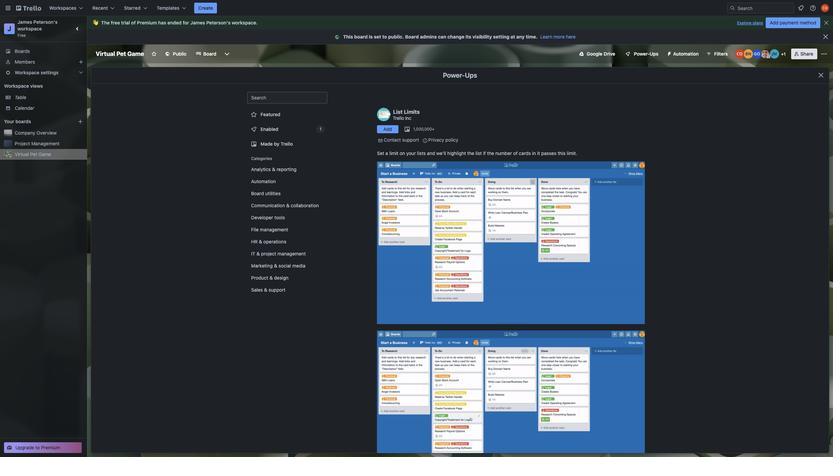 Task type: vqa. For each thing, say whether or not it's contained in the screenshot.
hire inexexperienced writer link
no



Task type: locate. For each thing, give the bounding box(es) containing it.
virtual pet game down free
[[96, 50, 144, 57]]

1 vertical spatial add
[[384, 126, 392, 132]]

utilities
[[265, 191, 281, 196]]

1 horizontal spatial add
[[770, 20, 779, 25]]

board for board
[[203, 51, 217, 57]]

& right it
[[257, 251, 260, 257]]

1 horizontal spatial of
[[514, 150, 518, 156]]

0 vertical spatial sm image
[[334, 34, 343, 41]]

support up your
[[402, 137, 419, 143]]

0 vertical spatial support
[[402, 137, 419, 143]]

on
[[400, 150, 405, 156]]

0 horizontal spatial to
[[35, 445, 40, 451]]

create
[[198, 5, 213, 11]]

automation left filters button
[[674, 51, 699, 57]]

0 horizontal spatial pet
[[30, 151, 37, 157]]

templates button
[[153, 3, 190, 13]]

0 vertical spatial ups
[[650, 51, 659, 57]]

share button
[[792, 49, 818, 59]]

2 horizontal spatial board
[[405, 34, 419, 40]]

1 horizontal spatial sm image
[[664, 49, 674, 58]]

1 horizontal spatial peterson's
[[206, 20, 231, 25]]

1 horizontal spatial james
[[190, 20, 205, 25]]

add up contact
[[384, 126, 392, 132]]

0 horizontal spatial +
[[432, 127, 435, 132]]

google drive icon image
[[580, 52, 584, 56]]

0 horizontal spatial james
[[17, 19, 32, 25]]

+ up privacy
[[432, 127, 435, 132]]

list
[[393, 109, 403, 115]]

project
[[15, 141, 30, 146]]

workspace up table
[[4, 83, 29, 89]]

1 horizontal spatial christina overa (christinaovera) image
[[821, 4, 829, 12]]

game down management
[[38, 151, 51, 157]]

0 vertical spatial to
[[382, 34, 387, 40]]

0 horizontal spatial workspace
[[17, 26, 42, 31]]

workspace settings
[[15, 70, 59, 75]]

premium inside 'link'
[[41, 445, 60, 451]]

board link
[[192, 49, 221, 59]]

1,000,000 +
[[413, 127, 435, 132]]

1 horizontal spatial power-
[[634, 51, 650, 57]]

change
[[448, 34, 465, 40]]

0 horizontal spatial automation
[[251, 179, 276, 184]]

set
[[377, 150, 384, 156]]

the
[[468, 150, 475, 156], [487, 150, 494, 156]]

it & project management link
[[247, 249, 328, 259]]

privacy policy
[[429, 137, 459, 143]]

james inside banner
[[190, 20, 205, 25]]

we'll
[[437, 150, 446, 156]]

0 vertical spatial sm image
[[664, 49, 674, 58]]

1 horizontal spatial game
[[127, 50, 144, 57]]

analytics & reporting
[[251, 166, 297, 172]]

the left list
[[468, 150, 475, 156]]

1 vertical spatial sm image
[[422, 137, 429, 144]]

virtual down the at the left top
[[96, 50, 115, 57]]

premium right upgrade
[[41, 445, 60, 451]]

james
[[17, 19, 32, 25], [190, 20, 205, 25]]

0 horizontal spatial power-
[[443, 71, 465, 79]]

product
[[251, 275, 268, 281]]

0 horizontal spatial the
[[468, 150, 475, 156]]

1 horizontal spatial pet
[[116, 50, 126, 57]]

management
[[31, 141, 60, 146]]

privacy policy link
[[429, 137, 459, 143]]

james up "free"
[[17, 19, 32, 25]]

1 horizontal spatial support
[[402, 137, 419, 143]]

0 vertical spatial add
[[770, 20, 779, 25]]

power-
[[634, 51, 650, 57], [443, 71, 465, 79]]

game left star or unstar board "image"
[[127, 50, 144, 57]]

0 vertical spatial workspace
[[232, 20, 256, 25]]

2 vertical spatial board
[[251, 191, 264, 196]]

james peterson's workspace link
[[17, 19, 59, 31]]

your
[[4, 119, 14, 124]]

wave image
[[92, 20, 98, 26]]

1 horizontal spatial ups
[[650, 51, 659, 57]]

1 horizontal spatial premium
[[137, 20, 157, 25]]

star or unstar board image
[[152, 51, 157, 57]]

0 vertical spatial premium
[[137, 20, 157, 25]]

workspaces
[[49, 5, 76, 11]]

automation up board utilities
[[251, 179, 276, 184]]

learn more here link
[[538, 34, 576, 40]]

1 vertical spatial 1
[[320, 127, 322, 132]]

james peterson's workspace free
[[17, 19, 59, 38]]

is
[[369, 34, 373, 40]]

members link
[[0, 57, 87, 67]]

free
[[17, 33, 26, 38]]

1 vertical spatial support
[[269, 287, 286, 293]]

+ 1
[[782, 52, 786, 57]]

management down hr & operations link on the left of page
[[278, 251, 306, 257]]

christina overa (christinaovera) image right 'open information menu' image
[[821, 4, 829, 12]]

0 horizontal spatial virtual pet game
[[15, 151, 51, 157]]

1 vertical spatial trello
[[281, 141, 293, 147]]

peterson's down create button
[[206, 20, 231, 25]]

open information menu image
[[810, 5, 817, 11]]

& down board utilities link
[[286, 203, 290, 208]]

set a limit on your lists and we'll highlight the list if the number of cards in it passes this limit.
[[377, 150, 577, 156]]

developer tools
[[251, 215, 285, 220]]

0 horizontal spatial trello
[[281, 141, 293, 147]]

0 horizontal spatial board
[[203, 51, 217, 57]]

game inside virtual pet game link
[[38, 151, 51, 157]]

and
[[427, 150, 435, 156]]

search image
[[730, 5, 736, 11]]

starred button
[[120, 3, 151, 13]]

made
[[261, 141, 273, 147]]

christina overa (christinaovera) image
[[821, 4, 829, 12], [735, 49, 745, 59]]

sm image right power-ups button
[[664, 49, 674, 58]]

1 vertical spatial board
[[203, 51, 217, 57]]

1 vertical spatial power-ups
[[443, 71, 477, 79]]

.
[[256, 20, 258, 25]]

workspace down members
[[15, 70, 39, 75]]

1 horizontal spatial virtual
[[96, 50, 115, 57]]

1 horizontal spatial board
[[251, 191, 264, 196]]

Search text field
[[247, 92, 328, 104]]

1 vertical spatial ups
[[465, 71, 477, 79]]

sm image
[[334, 34, 343, 41], [377, 137, 384, 144]]

& inside the sales & support link
[[264, 287, 267, 293]]

0 horizontal spatial sm image
[[422, 137, 429, 144]]

file management
[[251, 227, 288, 232]]

0 horizontal spatial game
[[38, 151, 51, 157]]

peterson's
[[33, 19, 58, 25], [206, 20, 231, 25]]

the right if
[[487, 150, 494, 156]]

tools
[[275, 215, 285, 220]]

1 vertical spatial game
[[38, 151, 51, 157]]

sm image inside the automation 'button'
[[664, 49, 674, 58]]

banner
[[87, 16, 833, 29]]

0 vertical spatial +
[[782, 52, 784, 57]]

1 vertical spatial power-
[[443, 71, 465, 79]]

1 horizontal spatial trello
[[393, 115, 404, 121]]

starred
[[124, 5, 141, 11]]

0 vertical spatial game
[[127, 50, 144, 57]]

workspace inside popup button
[[15, 70, 39, 75]]

trello right by
[[281, 141, 293, 147]]

0 vertical spatial power-
[[634, 51, 650, 57]]

at
[[511, 34, 515, 40]]

& inside it & project management link
[[257, 251, 260, 257]]

james right for
[[190, 20, 205, 25]]

1 vertical spatial +
[[432, 127, 435, 132]]

media
[[292, 263, 306, 269]]

marketing & social media link
[[247, 261, 328, 271]]

workspace views
[[4, 83, 43, 89]]

google
[[587, 51, 603, 57]]

0 vertical spatial 1
[[784, 52, 786, 57]]

& for hr
[[259, 239, 262, 245]]

automation button
[[664, 49, 703, 59]]

virtual down project
[[15, 151, 29, 157]]

1 vertical spatial virtual
[[15, 151, 29, 157]]

share
[[801, 51, 814, 57]]

virtual pet game down project management
[[15, 151, 51, 157]]

0 horizontal spatial add
[[384, 126, 392, 132]]

calendar link
[[15, 105, 83, 112]]

0 vertical spatial power-ups
[[634, 51, 659, 57]]

1 horizontal spatial workspace
[[232, 20, 256, 25]]

& right 'hr'
[[259, 239, 262, 245]]

pet down project management
[[30, 151, 37, 157]]

overview
[[37, 130, 57, 136]]

add left payment
[[770, 20, 779, 25]]

board for board utilities
[[251, 191, 264, 196]]

christina overa (christinaovera) image left gary orlando (garyorlando) icon
[[735, 49, 745, 59]]

0 vertical spatial virtual pet game
[[96, 50, 144, 57]]

of left cards
[[514, 150, 518, 156]]

0 vertical spatial automation
[[674, 51, 699, 57]]

0 horizontal spatial peterson's
[[33, 19, 58, 25]]

add board image
[[78, 119, 83, 124]]

google drive
[[587, 51, 616, 57]]

management up operations
[[260, 227, 288, 232]]

sm image
[[664, 49, 674, 58], [422, 137, 429, 144]]

0 vertical spatial pet
[[116, 50, 126, 57]]

1 vertical spatial christina overa (christinaovera) image
[[735, 49, 745, 59]]

to right upgrade
[[35, 445, 40, 451]]

of right trial
[[131, 20, 136, 25]]

1 horizontal spatial virtual pet game
[[96, 50, 144, 57]]

1 horizontal spatial sm image
[[377, 137, 384, 144]]

learn
[[541, 34, 553, 40]]

sales & support link
[[247, 285, 328, 295]]

& inside communication & collaboration link
[[286, 203, 290, 208]]

0 vertical spatial management
[[260, 227, 288, 232]]

jeremy miller (jeremymiller198) image
[[770, 49, 779, 59]]

workspace inside banner
[[232, 20, 256, 25]]

settings
[[41, 70, 59, 75]]

table link
[[15, 94, 83, 101]]

0 horizontal spatial virtual
[[15, 151, 29, 157]]

& for it
[[257, 251, 260, 257]]

0 vertical spatial trello
[[393, 115, 404, 121]]

contact
[[384, 137, 401, 143]]

pet down trial
[[116, 50, 126, 57]]

1 vertical spatial premium
[[41, 445, 60, 451]]

1 vertical spatial workspace
[[17, 26, 42, 31]]

trello down "list"
[[393, 115, 404, 121]]

1 horizontal spatial power-ups
[[634, 51, 659, 57]]

1 vertical spatial to
[[35, 445, 40, 451]]

board left utilities
[[251, 191, 264, 196]]

game
[[127, 50, 144, 57], [38, 151, 51, 157]]

it
[[251, 251, 255, 257]]

pet inside board name text field
[[116, 50, 126, 57]]

0 horizontal spatial sm image
[[334, 34, 343, 41]]

add
[[770, 20, 779, 25], [384, 126, 392, 132]]

contact support
[[384, 137, 419, 143]]

0 vertical spatial virtual
[[96, 50, 115, 57]]

time.
[[526, 34, 538, 40]]

to right the set on the top left
[[382, 34, 387, 40]]

categories
[[251, 156, 272, 161]]

trello inside list limits trello inc
[[393, 115, 404, 121]]

workspace for workspace settings
[[15, 70, 39, 75]]

sm image down 1,000,000 +
[[422, 137, 429, 144]]

& left design in the bottom left of the page
[[270, 275, 273, 281]]

peterson's down back to home image
[[33, 19, 58, 25]]

upgrade to premium link
[[4, 443, 82, 453]]

sm image left the board
[[334, 34, 343, 41]]

1 vertical spatial virtual pet game
[[15, 151, 51, 157]]

& for communication
[[286, 203, 290, 208]]

company
[[15, 130, 35, 136]]

premium left has
[[137, 20, 157, 25]]

& inside hr & operations link
[[259, 239, 262, 245]]

workspaces button
[[45, 3, 87, 13]]

setting
[[493, 34, 510, 40]]

& inside marketing & social media link
[[274, 263, 277, 269]]

more
[[554, 34, 565, 40]]

your boards
[[4, 119, 31, 124]]

1 vertical spatial of
[[514, 150, 518, 156]]

company overview
[[15, 130, 57, 136]]

& right sales
[[264, 287, 267, 293]]

1 horizontal spatial automation
[[674, 51, 699, 57]]

virtual
[[96, 50, 115, 57], [15, 151, 29, 157]]

+ right jeremy miller (jeremymiller198) image
[[782, 52, 784, 57]]

👋
[[92, 20, 98, 25]]

trello for by
[[281, 141, 293, 147]]

board utilities link
[[247, 188, 328, 199]]

1 horizontal spatial 1
[[784, 52, 786, 57]]

analytics
[[251, 166, 271, 172]]

0 horizontal spatial 1
[[320, 127, 322, 132]]

0 vertical spatial board
[[405, 34, 419, 40]]

Board name text field
[[92, 49, 148, 59]]

views
[[30, 83, 43, 89]]

admins
[[420, 34, 437, 40]]

reporting
[[277, 166, 297, 172]]

upgrade
[[15, 445, 34, 451]]

1 vertical spatial workspace
[[4, 83, 29, 89]]

support down design in the bottom left of the page
[[269, 287, 286, 293]]

0 vertical spatial of
[[131, 20, 136, 25]]

& right analytics
[[272, 166, 276, 172]]

filters button
[[704, 49, 730, 59]]

0 vertical spatial workspace
[[15, 70, 39, 75]]

1 horizontal spatial the
[[487, 150, 494, 156]]

1 vertical spatial pet
[[30, 151, 37, 157]]

& left the social
[[274, 263, 277, 269]]

list
[[476, 150, 482, 156]]

0 horizontal spatial support
[[269, 287, 286, 293]]

0 horizontal spatial premium
[[41, 445, 60, 451]]

0 vertical spatial christina overa (christinaovera) image
[[821, 4, 829, 12]]

product & design
[[251, 275, 289, 281]]

board left customize views image
[[203, 51, 217, 57]]

& inside analytics & reporting link
[[272, 166, 276, 172]]

sm image up set
[[377, 137, 384, 144]]

your boards with 3 items element
[[4, 118, 68, 126]]

board right "public."
[[405, 34, 419, 40]]

& inside product & design link
[[270, 275, 273, 281]]

james peterson (jamespeterson93) image
[[761, 49, 771, 59]]

to inside 'link'
[[35, 445, 40, 451]]



Task type: describe. For each thing, give the bounding box(es) containing it.
support inside the sales & support link
[[269, 287, 286, 293]]

lists
[[417, 150, 426, 156]]

drive
[[604, 51, 616, 57]]

hr
[[251, 239, 258, 245]]

here
[[566, 34, 576, 40]]

& for product
[[270, 275, 273, 281]]

inc
[[405, 115, 412, 121]]

add for add payment method
[[770, 20, 779, 25]]

the
[[101, 20, 110, 25]]

show menu image
[[821, 51, 828, 57]]

templates
[[157, 5, 180, 11]]

sales
[[251, 287, 263, 293]]

product & design link
[[247, 273, 328, 283]]

sales & support
[[251, 287, 286, 293]]

list limits trello inc
[[393, 109, 420, 121]]

game inside board name text field
[[127, 50, 144, 57]]

workspace navigation collapse icon image
[[73, 24, 82, 34]]

1 vertical spatial management
[[278, 251, 306, 257]]

a
[[386, 150, 388, 156]]

project
[[261, 251, 276, 257]]

hr & operations link
[[247, 237, 328, 247]]

calendar
[[15, 105, 34, 111]]

0 horizontal spatial power-ups
[[443, 71, 477, 79]]

1 horizontal spatial to
[[382, 34, 387, 40]]

limit
[[390, 150, 399, 156]]

collaboration
[[291, 203, 319, 208]]

peterson's inside the james peterson's workspace free
[[33, 19, 58, 25]]

0 horizontal spatial christina overa (christinaovera) image
[[735, 49, 745, 59]]

ben nelson (bennelson96) image
[[744, 49, 753, 59]]

public
[[173, 51, 187, 57]]

1 vertical spatial sm image
[[377, 137, 384, 144]]

create button
[[194, 3, 217, 13]]

virtual inside board name text field
[[96, 50, 115, 57]]

automation link
[[247, 176, 328, 187]]

virtual pet game link
[[15, 151, 83, 158]]

2 the from the left
[[487, 150, 494, 156]]

this
[[343, 34, 353, 40]]

ups inside button
[[650, 51, 659, 57]]

boards
[[15, 119, 31, 124]]

james inside the james peterson's workspace free
[[17, 19, 32, 25]]

automation inside 'button'
[[674, 51, 699, 57]]

contact support link
[[384, 137, 419, 143]]

this member is an admin of this board. image
[[767, 56, 770, 59]]

limit.
[[567, 150, 577, 156]]

0 horizontal spatial ups
[[465, 71, 477, 79]]

power- inside power-ups button
[[634, 51, 650, 57]]

for
[[183, 20, 189, 25]]

virtual pet game inside board name text field
[[96, 50, 144, 57]]

power-ups inside button
[[634, 51, 659, 57]]

made by trello link
[[247, 137, 328, 151]]

enabled
[[261, 126, 278, 132]]

members
[[15, 59, 35, 65]]

primary element
[[0, 0, 833, 16]]

& for marketing
[[274, 263, 277, 269]]

can
[[438, 34, 447, 40]]

public.
[[388, 34, 404, 40]]

set
[[374, 34, 381, 40]]

virtual inside virtual pet game link
[[15, 151, 29, 157]]

file
[[251, 227, 259, 232]]

recent
[[92, 5, 108, 11]]

by
[[274, 141, 280, 147]]

j link
[[4, 23, 15, 34]]

customize views image
[[224, 51, 231, 57]]

add for add
[[384, 126, 392, 132]]

communication & collaboration
[[251, 203, 319, 208]]

add payment method button
[[766, 17, 821, 28]]

featured link
[[247, 108, 328, 121]]

banner containing 👋
[[87, 16, 833, 29]]

highlight
[[448, 150, 466, 156]]

number
[[496, 150, 512, 156]]

trello for limits
[[393, 115, 404, 121]]

1 vertical spatial automation
[[251, 179, 276, 184]]

👋 the free trial of premium has ended for james peterson's workspace .
[[92, 20, 258, 25]]

board
[[354, 34, 368, 40]]

1 horizontal spatial +
[[782, 52, 784, 57]]

0 notifications image
[[797, 4, 805, 12]]

your
[[406, 150, 416, 156]]

method
[[800, 20, 817, 25]]

developer
[[251, 215, 273, 220]]

gary orlando (garyorlando) image
[[753, 49, 762, 59]]

it & project management
[[251, 251, 306, 257]]

& for analytics
[[272, 166, 276, 172]]

back to home image
[[16, 3, 41, 13]]

once enabled, you will find the "set list limit..." option in the list actions menu. image
[[377, 161, 645, 324]]

premium inside banner
[[137, 20, 157, 25]]

add button
[[377, 125, 399, 133]]

0 horizontal spatial of
[[131, 20, 136, 25]]

free
[[111, 20, 120, 25]]

social
[[279, 263, 291, 269]]

marketing & social media
[[251, 263, 306, 269]]

recent button
[[88, 3, 119, 13]]

if
[[483, 150, 486, 156]]

trial
[[121, 20, 130, 25]]

developer tools link
[[247, 212, 328, 223]]

& for sales
[[264, 287, 267, 293]]

explore
[[737, 20, 752, 25]]

boards link
[[0, 46, 87, 57]]

workspace for workspace views
[[4, 83, 29, 89]]

list is highlighted when you exceed the list limit. image
[[377, 331, 645, 457]]

analytics & reporting link
[[247, 164, 328, 175]]

workspace inside the james peterson's workspace free
[[17, 26, 42, 31]]

ended
[[167, 20, 182, 25]]

limits
[[404, 109, 420, 115]]

Search field
[[736, 3, 794, 13]]

project management link
[[15, 140, 83, 147]]

any
[[517, 34, 525, 40]]

privacy
[[429, 137, 444, 143]]

it
[[537, 150, 540, 156]]

1,000,000
[[413, 127, 432, 132]]

has
[[158, 20, 166, 25]]

this board is set to public. board admins can change its visibility setting at any time. learn more here
[[343, 34, 576, 40]]

design
[[274, 275, 289, 281]]

1 the from the left
[[468, 150, 475, 156]]



